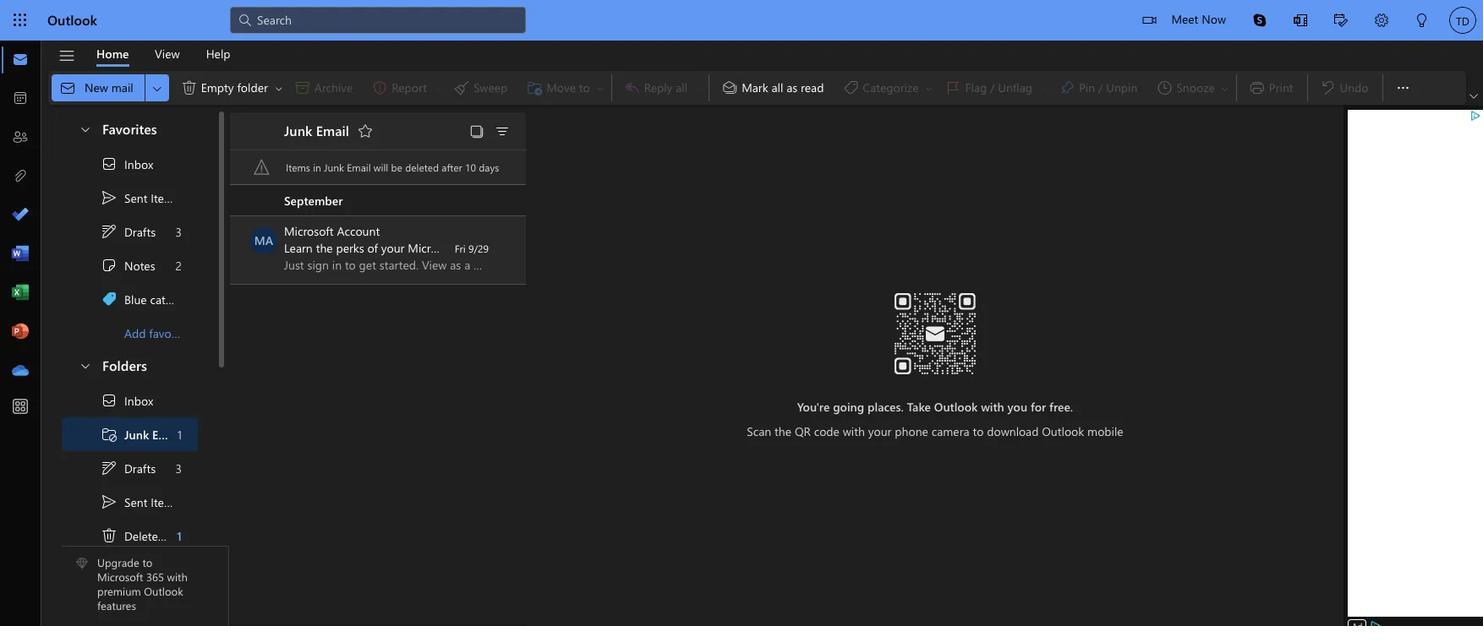 Task type: locate. For each thing, give the bounding box(es) containing it.
0 vertical spatial sent
[[124, 190, 148, 206]]

0 vertical spatial microsoft
[[284, 223, 334, 239]]

0 vertical spatial junk
[[284, 121, 313, 139]]


[[470, 124, 485, 140]]

3 for 
[[176, 461, 182, 477]]

message list section
[[230, 108, 526, 626]]

2 vertical spatial junk
[[124, 427, 149, 443]]

add favorite tree item
[[62, 316, 198, 350]]

 inside favorites tree
[[101, 156, 118, 173]]

3 up 2
[[176, 224, 182, 240]]


[[101, 190, 118, 206], [101, 494, 118, 511]]

 left empty at top
[[181, 80, 198, 96]]

0 vertical spatial  inbox
[[101, 156, 153, 173]]

1 vertical spatial  tree item
[[62, 486, 198, 519]]


[[150, 82, 164, 95], [274, 83, 284, 93], [79, 122, 92, 136], [79, 359, 92, 373]]

2 vertical spatial email
[[152, 427, 181, 443]]

1 vertical spatial your
[[869, 423, 892, 440]]

 drafts for 
[[101, 460, 156, 477]]

 inbox inside tree
[[101, 393, 153, 409]]

0 vertical spatial to
[[973, 423, 984, 440]]

perks
[[336, 240, 364, 256]]

 button right mail
[[145, 74, 169, 102]]

 button
[[1403, 0, 1443, 43]]

mark
[[742, 79, 769, 95]]

0 horizontal spatial junk
[[124, 427, 149, 443]]

drafts inside tree
[[124, 461, 156, 477]]

1  inbox from the top
[[101, 156, 153, 173]]

blue
[[124, 291, 147, 308]]

drafts
[[124, 224, 156, 240], [124, 461, 156, 477]]

 up upgrade
[[101, 528, 118, 545]]

 tree item
[[62, 249, 198, 283]]

 button right folder on the left of page
[[272, 74, 286, 102]]

2  drafts from the top
[[101, 460, 156, 477]]

microsoft account
[[284, 223, 380, 239]]

camera
[[932, 423, 970, 440]]

 button
[[145, 74, 169, 102], [272, 74, 286, 102]]


[[181, 80, 198, 96], [101, 528, 118, 545]]

 sent items up the notes on the left top
[[101, 190, 179, 206]]

code
[[814, 423, 840, 440]]

2  from the top
[[101, 393, 118, 409]]

 deleted items
[[101, 528, 197, 545]]


[[1143, 14, 1157, 27]]

 drafts up  notes
[[101, 223, 156, 240]]

junk down the move & delete group
[[284, 121, 313, 139]]

2  sent items from the top
[[101, 494, 179, 511]]

0 vertical spatial  sent items
[[101, 190, 179, 206]]

 button for folders
[[70, 350, 99, 382]]

1 horizontal spatial junk
[[284, 121, 313, 139]]


[[357, 123, 374, 140]]

2  from the top
[[101, 460, 118, 477]]

email inside  junk email 1
[[152, 427, 181, 443]]

outlook banner
[[0, 0, 1484, 43]]

with down "going"
[[843, 423, 865, 440]]

move & delete group
[[52, 71, 608, 105]]

0 vertical spatial 
[[101, 190, 118, 206]]

 down 
[[101, 460, 118, 477]]

 notes
[[101, 257, 155, 274]]

 tree item up  tree item
[[62, 181, 198, 215]]

drafts inside favorites tree
[[124, 224, 156, 240]]

1 vertical spatial  button
[[70, 350, 99, 382]]

9/29
[[469, 242, 489, 256]]

1  sent items from the top
[[101, 190, 179, 206]]

the down microsoft account
[[316, 240, 333, 256]]

 for  button in the folders tree item
[[79, 359, 92, 373]]

application containing outlook
[[0, 0, 1484, 627]]

0 vertical spatial  tree item
[[62, 215, 198, 249]]

email left  button
[[316, 121, 349, 139]]

2  button from the left
[[272, 74, 286, 102]]

email right 
[[152, 427, 181, 443]]

1 1 from the top
[[177, 427, 182, 443]]

 inbox down folders tree item
[[101, 393, 153, 409]]

 inside folders tree item
[[79, 359, 92, 373]]

1  from the top
[[101, 223, 118, 240]]

1 vertical spatial email
[[347, 161, 371, 174]]

1 vertical spatial  sent items
[[101, 494, 179, 511]]

ma
[[255, 233, 273, 249]]

0 vertical spatial 
[[181, 80, 198, 96]]

 inbox
[[101, 156, 153, 173], [101, 393, 153, 409]]

the
[[316, 240, 333, 256], [775, 423, 792, 440]]

drafts down  junk email 1
[[124, 461, 156, 477]]

sent
[[124, 190, 148, 206], [124, 495, 148, 511]]

1 vertical spatial sent
[[124, 495, 148, 511]]

notes
[[124, 258, 155, 274]]

favorites
[[102, 120, 157, 138]]

0 vertical spatial with
[[982, 399, 1005, 415]]

excel image
[[12, 285, 29, 302]]

 left folders
[[79, 359, 92, 373]]

 drafts inside tree
[[101, 460, 156, 477]]

microsoft left 9/29
[[408, 240, 458, 256]]

to down  deleted items
[[142, 556, 153, 571]]

inbox inside favorites tree
[[124, 156, 153, 172]]

2  tree item from the top
[[62, 486, 198, 519]]

3
[[176, 224, 182, 240], [176, 461, 182, 477]]

0 horizontal spatial  button
[[145, 74, 169, 102]]


[[101, 156, 118, 173], [101, 393, 118, 409]]

september
[[284, 192, 343, 209]]

outlook up camera
[[935, 399, 978, 415]]

 sent items inside tree
[[101, 494, 179, 511]]

2 drafts from the top
[[124, 461, 156, 477]]

sent up  tree item
[[124, 495, 148, 511]]

0 vertical spatial your
[[381, 240, 405, 256]]

2 horizontal spatial junk
[[324, 161, 344, 174]]

0 horizontal spatial microsoft
[[97, 571, 143, 585]]

 tree item
[[62, 181, 198, 215], [62, 486, 198, 519]]

outlook right 'premium'
[[144, 585, 183, 599]]

 for  popup button corresponding to 
[[150, 82, 164, 95]]

0 vertical spatial  tree item
[[62, 181, 198, 215]]

items inside message list section
[[286, 161, 310, 174]]

application
[[0, 0, 1484, 627]]

free.
[[1050, 399, 1074, 415]]

onedrive image
[[12, 363, 29, 380]]

0 horizontal spatial 
[[101, 528, 118, 545]]

 up 
[[101, 393, 118, 409]]

1 vertical spatial 3
[[176, 461, 182, 477]]

 tree item down favorites in the top of the page
[[62, 147, 198, 181]]

1 sent from the top
[[124, 190, 148, 206]]

september heading
[[230, 185, 526, 217]]

microsoft up features
[[97, 571, 143, 585]]

 sent items up the deleted
[[101, 494, 179, 511]]

deleted
[[124, 528, 165, 544]]

0 horizontal spatial to
[[142, 556, 153, 571]]

 inbox down favorites tree item
[[101, 156, 153, 173]]


[[101, 291, 118, 308]]

1 vertical spatial junk
[[324, 161, 344, 174]]

learn the perks of your microsoft account
[[284, 240, 502, 256]]

tags group
[[713, 71, 1233, 105]]

help
[[206, 45, 231, 61]]

1  button from the left
[[145, 74, 169, 102]]

1 vertical spatial 1
[[177, 528, 182, 544]]

 sent items
[[101, 190, 179, 206], [101, 494, 179, 511]]

3 down  junk email 1
[[176, 461, 182, 477]]

2 vertical spatial with
[[167, 571, 188, 585]]

junk right in
[[324, 161, 344, 174]]


[[1416, 14, 1430, 27]]

1
[[177, 427, 182, 443], [177, 528, 182, 544]]

0 vertical spatial 1
[[177, 427, 182, 443]]

3 inside favorites tree
[[176, 224, 182, 240]]

tab list
[[84, 41, 244, 67]]

email inside junk email 
[[316, 121, 349, 139]]

1 vertical spatial to
[[142, 556, 153, 571]]

0 vertical spatial  button
[[70, 113, 99, 145]]

inbox up  junk email 1
[[124, 393, 153, 409]]

 tree item down folders
[[62, 384, 198, 418]]

 button
[[1467, 88, 1482, 105]]

tree
[[62, 384, 198, 627]]

0 vertical spatial inbox
[[124, 156, 153, 172]]

1 drafts from the top
[[124, 224, 156, 240]]

0 horizontal spatial the
[[316, 240, 333, 256]]

to right camera
[[973, 423, 984, 440]]

microsoft
[[284, 223, 334, 239], [408, 240, 458, 256], [97, 571, 143, 585]]

1  drafts from the top
[[101, 223, 156, 240]]

 inside favorites tree item
[[79, 122, 92, 136]]

upgrade
[[97, 556, 139, 571]]

 for 
[[101, 393, 118, 409]]

 empty folder 
[[181, 79, 284, 96]]

drafts up the notes on the left top
[[124, 224, 156, 240]]

 tree item
[[62, 418, 198, 452]]

1  from the top
[[101, 156, 118, 173]]

1 vertical spatial 
[[101, 393, 118, 409]]

 tree item
[[62, 215, 198, 249], [62, 452, 198, 486]]

folders tree item
[[62, 350, 198, 384]]

0 vertical spatial  drafts
[[101, 223, 156, 240]]

1 vertical spatial  drafts
[[101, 460, 156, 477]]

people image
[[12, 129, 29, 146]]


[[59, 80, 76, 96]]


[[101, 223, 118, 240], [101, 460, 118, 477]]

drafts for 
[[124, 461, 156, 477]]

0 vertical spatial email
[[316, 121, 349, 139]]

 tree item up the deleted
[[62, 486, 198, 519]]

2 sent from the top
[[124, 495, 148, 511]]

inbox for 
[[124, 393, 153, 409]]

outlook up "" button
[[47, 11, 97, 29]]

 up 
[[101, 223, 118, 240]]

of
[[368, 240, 378, 256]]

 button inside folders tree item
[[70, 350, 99, 382]]

 down  new mail
[[79, 122, 92, 136]]

items up  deleted items
[[151, 495, 179, 511]]

 button
[[1387, 71, 1421, 105]]

outlook link
[[47, 0, 97, 41]]

your down places. at right bottom
[[869, 423, 892, 440]]

1  tree item from the top
[[62, 215, 198, 249]]

1 3 from the top
[[176, 224, 182, 240]]

home
[[96, 45, 129, 61]]

 inside popup button
[[150, 82, 164, 95]]

1 vertical spatial  tree item
[[62, 384, 198, 418]]

view button
[[142, 41, 193, 67]]

1 horizontal spatial  button
[[272, 74, 286, 102]]

0 vertical spatial  tree item
[[62, 147, 198, 181]]

1 right the deleted
[[177, 528, 182, 544]]

 right folder on the left of page
[[274, 83, 284, 93]]

1 vertical spatial 
[[101, 494, 118, 511]]

the left qr
[[775, 423, 792, 440]]

2  button from the top
[[70, 350, 99, 382]]

 inbox inside favorites tree
[[101, 156, 153, 173]]


[[494, 124, 511, 140]]

2 inbox from the top
[[124, 393, 153, 409]]

1 horizontal spatial with
[[843, 423, 865, 440]]

outlook
[[47, 11, 97, 29], [935, 399, 978, 415], [1043, 423, 1085, 440], [144, 585, 183, 599]]

your right of
[[381, 240, 405, 256]]

 up 
[[101, 190, 118, 206]]

 tree item
[[62, 147, 198, 181], [62, 384, 198, 418]]

items up 2
[[151, 190, 179, 206]]

2 vertical spatial microsoft
[[97, 571, 143, 585]]

1  button from the top
[[70, 113, 99, 145]]

junk
[[284, 121, 313, 139], [324, 161, 344, 174], [124, 427, 149, 443]]

0 vertical spatial 
[[101, 223, 118, 240]]

1 horizontal spatial to
[[973, 423, 984, 440]]

to
[[973, 423, 984, 440], [142, 556, 153, 571]]


[[722, 80, 739, 96]]

 drafts down  tree item in the left of the page
[[101, 460, 156, 477]]

2  tree item from the top
[[62, 452, 198, 486]]

2 1 from the top
[[177, 528, 182, 544]]

phone
[[895, 423, 929, 440]]

add
[[124, 325, 146, 341]]

 inside  empty folder 
[[274, 83, 284, 93]]

 button inside favorites tree item
[[70, 113, 99, 145]]

 up  tree item
[[101, 494, 118, 511]]

items left in
[[286, 161, 310, 174]]

with right the 365
[[167, 571, 188, 585]]

1  tree item from the top
[[62, 181, 198, 215]]

powerpoint image
[[12, 324, 29, 341]]

add favorite
[[124, 325, 189, 341]]

 inbox for 
[[101, 156, 153, 173]]

0 vertical spatial drafts
[[124, 224, 156, 240]]

1 horizontal spatial your
[[869, 423, 892, 440]]

 inside  empty folder 
[[181, 80, 198, 96]]

1 vertical spatial the
[[775, 423, 792, 440]]

 tree item
[[62, 283, 198, 316]]

set your advertising preferences image
[[1370, 620, 1384, 627]]

upgrade to microsoft 365 with premium outlook features
[[97, 556, 188, 613]]

email left "will"
[[347, 161, 371, 174]]

tab list containing home
[[84, 41, 244, 67]]

 tree item up  notes
[[62, 215, 198, 249]]

1 vertical spatial 
[[101, 528, 118, 545]]

2  tree item from the top
[[62, 384, 198, 418]]

1 horizontal spatial 
[[181, 80, 198, 96]]

 tree item down  junk email 1
[[62, 452, 198, 486]]

sent up the notes on the left top
[[124, 190, 148, 206]]

take
[[908, 399, 931, 415]]

 right mail
[[150, 82, 164, 95]]

inbox
[[124, 156, 153, 172], [124, 393, 153, 409]]

account
[[461, 240, 502, 256]]

365
[[146, 571, 164, 585]]


[[1294, 14, 1308, 27]]

0 vertical spatial 
[[101, 156, 118, 173]]

Select a message checkbox
[[250, 228, 284, 255]]

1  from the top
[[101, 190, 118, 206]]

 inside tree item
[[101, 528, 118, 545]]

1 inbox from the top
[[124, 156, 153, 172]]

1 vertical spatial inbox
[[124, 393, 153, 409]]

empty
[[201, 79, 234, 95]]

0 vertical spatial 3
[[176, 224, 182, 240]]


[[254, 159, 271, 176]]

0 horizontal spatial with
[[167, 571, 188, 585]]

1 vertical spatial microsoft
[[408, 240, 458, 256]]

inbox inside tree
[[124, 393, 153, 409]]

microsoft up learn
[[284, 223, 334, 239]]

 button left folders
[[70, 350, 99, 382]]

0 horizontal spatial your
[[381, 240, 405, 256]]

premium features image
[[76, 559, 88, 571]]

folder
[[237, 79, 268, 95]]

1 right 
[[177, 427, 182, 443]]

1 horizontal spatial the
[[775, 423, 792, 440]]

 drafts inside favorites tree
[[101, 223, 156, 240]]

your inside message list no items selected list box
[[381, 240, 405, 256]]

 button down  new mail
[[70, 113, 99, 145]]

2 3 from the top
[[176, 461, 182, 477]]


[[1470, 92, 1479, 101]]

1 vertical spatial drafts
[[124, 461, 156, 477]]

 button
[[352, 118, 379, 145]]

items right the deleted
[[168, 528, 197, 544]]

 junk email 1
[[101, 426, 182, 443]]

inbox down favorites tree item
[[124, 156, 153, 172]]


[[1376, 14, 1389, 27]]

0 vertical spatial the
[[316, 240, 333, 256]]

junk right 
[[124, 427, 149, 443]]

with inside upgrade to microsoft 365 with premium outlook features
[[167, 571, 188, 585]]

2  inbox from the top
[[101, 393, 153, 409]]

1 vertical spatial  tree item
[[62, 452, 198, 486]]

with left you
[[982, 399, 1005, 415]]

drafts for 
[[124, 224, 156, 240]]

 inside favorites tree
[[101, 223, 118, 240]]

1  tree item from the top
[[62, 147, 198, 181]]

 sent items inside favorites tree
[[101, 190, 179, 206]]

outlook inside banner
[[47, 11, 97, 29]]

 drafts for 
[[101, 223, 156, 240]]

1 vertical spatial 
[[101, 460, 118, 477]]

 down favorites tree item
[[101, 156, 118, 173]]

1 vertical spatial  inbox
[[101, 393, 153, 409]]



Task type: describe. For each thing, give the bounding box(es) containing it.
mail
[[111, 79, 133, 95]]

you're
[[798, 399, 830, 415]]

in
[[313, 161, 321, 174]]

 inbox for 
[[101, 393, 153, 409]]

3 for 
[[176, 224, 182, 240]]

 button for 
[[145, 74, 169, 102]]

favorites tree item
[[62, 113, 198, 147]]

 button
[[489, 119, 516, 143]]

 button
[[1321, 0, 1362, 43]]

for
[[1031, 399, 1047, 415]]

you
[[1008, 399, 1028, 415]]

junk email heading
[[262, 113, 379, 150]]

items inside favorites tree
[[151, 190, 179, 206]]

the inside message list no items selected list box
[[316, 240, 333, 256]]

 tree item for 
[[62, 452, 198, 486]]


[[101, 426, 118, 443]]

view
[[155, 45, 180, 61]]

folders
[[102, 357, 147, 375]]

 button
[[465, 119, 489, 143]]

days
[[479, 161, 499, 174]]

to inside you're going places. take outlook with you for free. scan the qr code with your phone camera to download outlook mobile
[[973, 423, 984, 440]]

deleted
[[405, 161, 439, 174]]

 button for 
[[272, 74, 286, 102]]

mobile
[[1088, 423, 1124, 440]]

outlook down free.
[[1043, 423, 1085, 440]]

 button
[[1240, 0, 1281, 41]]

sent inside tree
[[124, 495, 148, 511]]

 button
[[50, 41, 84, 70]]

your inside you're going places. take outlook with you for free. scan the qr code with your phone camera to download outlook mobile
[[869, 423, 892, 440]]

items in junk email will be deleted after 10 days
[[286, 161, 499, 174]]

left-rail-appbar navigation
[[3, 41, 37, 391]]

 button
[[1362, 0, 1403, 43]]

junk inside junk email 
[[284, 121, 313, 139]]

after
[[442, 161, 463, 174]]

junk email 
[[284, 121, 374, 140]]

qr
[[795, 423, 811, 440]]

 new mail
[[59, 79, 133, 96]]

 for  deleted items
[[101, 528, 118, 545]]

sent inside favorites tree
[[124, 190, 148, 206]]

 blue category
[[101, 291, 196, 308]]

meet
[[1172, 11, 1199, 27]]

 sent items for 2nd  tree item from the bottom
[[101, 190, 179, 206]]

 tree item for 
[[62, 384, 198, 418]]

calendar image
[[12, 91, 29, 107]]


[[1254, 14, 1267, 27]]

going
[[833, 399, 865, 415]]

help button
[[193, 41, 243, 67]]

category
[[150, 291, 196, 308]]

word image
[[12, 246, 29, 263]]

places.
[[868, 399, 904, 415]]

message list no items selected list box
[[230, 185, 526, 626]]

1 inside  junk email 1
[[177, 427, 182, 443]]

to do image
[[12, 207, 29, 224]]

2
[[176, 258, 182, 274]]

1 vertical spatial with
[[843, 423, 865, 440]]

learn
[[284, 240, 313, 256]]

 tree item
[[62, 519, 198, 553]]

home button
[[84, 41, 142, 67]]

all
[[772, 79, 784, 95]]

mail image
[[12, 52, 29, 69]]

items inside  deleted items
[[168, 528, 197, 544]]

microsoft account image
[[250, 228, 277, 255]]

inbox for 
[[124, 156, 153, 172]]

tree containing 
[[62, 384, 198, 627]]

outlook inside upgrade to microsoft 365 with premium outlook features
[[144, 585, 183, 599]]

as
[[787, 79, 798, 95]]

 search field
[[230, 0, 526, 38]]

 for 
[[101, 223, 118, 240]]

 tree item for 
[[62, 147, 198, 181]]

 button
[[1281, 0, 1321, 43]]

 tree item for 
[[62, 215, 198, 249]]

td image
[[1450, 7, 1477, 34]]

Search for email, meetings, files and more. field
[[256, 11, 516, 28]]

favorite
[[149, 325, 189, 341]]

read
[[801, 79, 824, 95]]

microsoft inside upgrade to microsoft 365 with premium outlook features
[[97, 571, 143, 585]]

fri
[[455, 242, 466, 256]]

download
[[987, 423, 1039, 440]]

more apps image
[[12, 399, 29, 416]]

new
[[85, 79, 108, 95]]

 button for favorites
[[70, 113, 99, 145]]


[[101, 257, 118, 274]]

fri 9/29
[[455, 242, 489, 256]]

scan
[[747, 423, 772, 440]]

2 horizontal spatial microsoft
[[408, 240, 458, 256]]


[[237, 12, 254, 29]]


[[1396, 80, 1413, 96]]

meet now
[[1172, 11, 1227, 27]]

 for  empty folder 
[[181, 80, 198, 96]]

10
[[465, 161, 476, 174]]

 mark all as read
[[722, 79, 824, 96]]

premium
[[97, 585, 141, 599]]

to inside upgrade to microsoft 365 with premium outlook features
[[142, 556, 153, 571]]

 sent items for 1st  tree item from the bottom
[[101, 494, 179, 511]]

files image
[[12, 168, 29, 185]]

1 inside  tree item
[[177, 528, 182, 544]]


[[58, 47, 76, 65]]

the inside you're going places. take outlook with you for free. scan the qr code with your phone camera to download outlook mobile
[[775, 423, 792, 440]]

junk inside  junk email 1
[[124, 427, 149, 443]]

1 horizontal spatial microsoft
[[284, 223, 334, 239]]

be
[[391, 161, 403, 174]]

 for  button inside the favorites tree item
[[79, 122, 92, 136]]

will
[[374, 161, 389, 174]]

2 horizontal spatial with
[[982, 399, 1005, 415]]

 for 
[[101, 460, 118, 477]]

2  from the top
[[101, 494, 118, 511]]

 inside favorites tree
[[101, 190, 118, 206]]

 for 
[[101, 156, 118, 173]]

account
[[337, 223, 380, 239]]

features
[[97, 599, 136, 613]]


[[1335, 14, 1349, 27]]

favorites tree
[[62, 107, 198, 350]]



Task type: vqa. For each thing, say whether or not it's contained in the screenshot.
bottommost the Junk
yes



